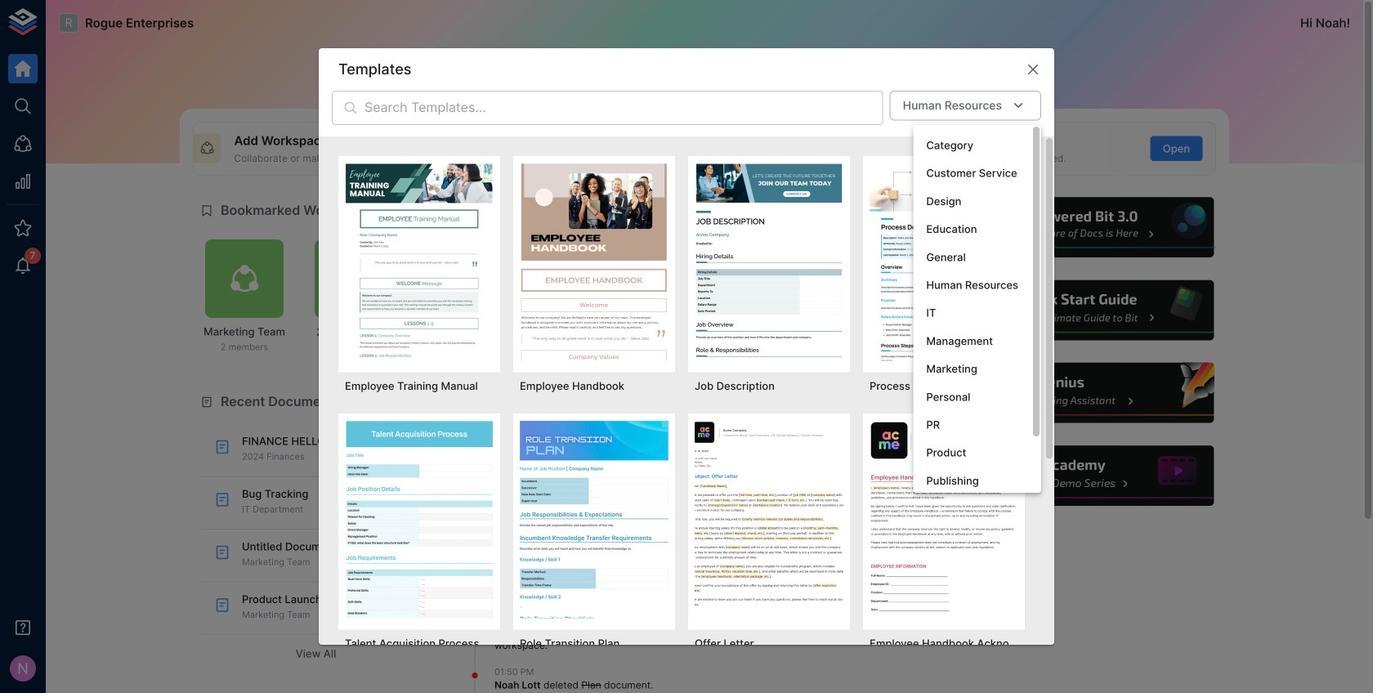 Task type: describe. For each thing, give the bounding box(es) containing it.
employee handbook acknowledgement form image
[[870, 420, 1019, 618]]

talent acquisition process image
[[345, 420, 494, 618]]

offer letter image
[[695, 420, 844, 618]]

employee handbook image
[[520, 163, 669, 361]]

4 help image from the top
[[970, 443, 1216, 508]]

Search Templates... text field
[[365, 91, 883, 125]]

job description image
[[695, 163, 844, 361]]

employee training manual image
[[345, 163, 494, 361]]

3 help image from the top
[[970, 361, 1216, 426]]



Task type: vqa. For each thing, say whether or not it's contained in the screenshot.
Favorite Image
no



Task type: locate. For each thing, give the bounding box(es) containing it.
dialog
[[319, 48, 1055, 693]]

1 help image from the top
[[970, 195, 1216, 260]]

2 help image from the top
[[970, 278, 1216, 343]]

process documentation image
[[870, 163, 1019, 361]]

role transition plan image
[[520, 420, 669, 618]]

help image
[[970, 195, 1216, 260], [970, 278, 1216, 343], [970, 361, 1216, 426], [970, 443, 1216, 508]]



